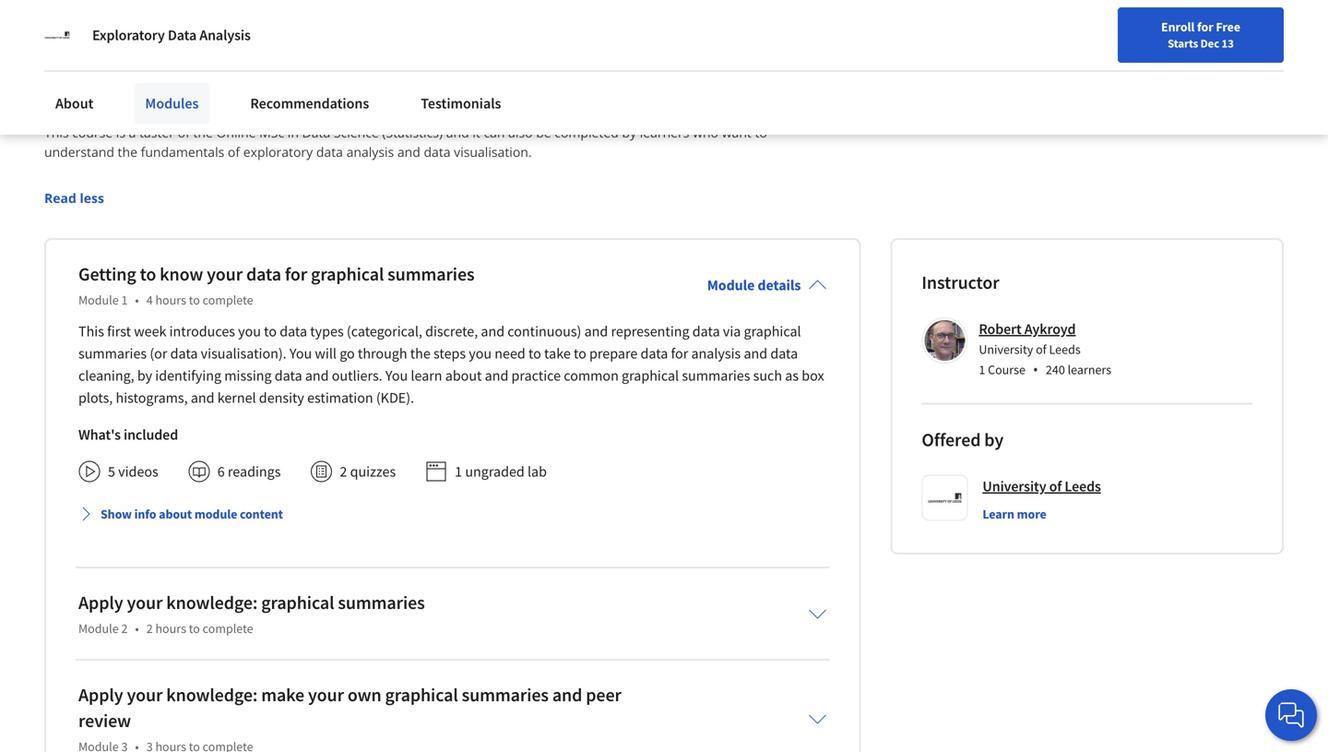 Task type: vqa. For each thing, say whether or not it's contained in the screenshot.
the top The course gives the clean idea of an integrated design management in #softwaredevelopment for the #softwareengineers though IBM should select a better alternative to Thunkable.
no



Task type: locate. For each thing, give the bounding box(es) containing it.
you up visualisation).
[[238, 322, 261, 341]]

module details
[[708, 276, 801, 295]]

own
[[348, 684, 382, 707]]

and
[[481, 322, 505, 341], [585, 322, 608, 341], [744, 344, 768, 363], [305, 367, 329, 385], [485, 367, 509, 385], [191, 389, 215, 407], [553, 684, 583, 707]]

1 vertical spatial leeds
[[1065, 477, 1102, 496]]

for inside getting to know your data for graphical summaries module 1 • 4 hours to complete
[[285, 263, 307, 286]]

apply your knowledge: graphical summaries module 2 • 2 hours to complete
[[78, 591, 425, 637]]

university up the course
[[979, 341, 1034, 358]]

and up such
[[744, 344, 768, 363]]

modules link
[[134, 83, 210, 124]]

0 vertical spatial apply
[[78, 591, 123, 614]]

2 horizontal spatial 1
[[979, 361, 986, 378]]

practice
[[512, 367, 561, 385]]

graphical inside apply your knowledge: make your own graphical summaries and peer review
[[385, 684, 458, 707]]

readings
[[228, 463, 281, 481]]

0 vertical spatial for
[[1198, 18, 1214, 35]]

your right know
[[207, 263, 243, 286]]

this first week introduces you to data types (categorical, discrete, and continuous) and representing data via graphical summaries (or data visualisation). you will go through the steps you need to take to prepare data for analysis and data cleaning, by identifying missing data and outliers. you learn about and practice common graphical summaries such as box plots, histograms, and kernel density estimation (kde).
[[78, 322, 825, 407]]

2 hours from the top
[[155, 620, 186, 637]]

None search field
[[263, 48, 568, 85]]

1 vertical spatial 1
[[979, 361, 986, 378]]

1 left 4
[[121, 292, 128, 308]]

2 vertical spatial 1
[[455, 463, 462, 481]]

knowledge: for graphical
[[166, 591, 258, 614]]

testimonials link
[[410, 83, 513, 124]]

of
[[1036, 341, 1047, 358], [1050, 477, 1062, 496]]

data up as
[[771, 344, 798, 363]]

1 knowledge: from the top
[[166, 591, 258, 614]]

0 horizontal spatial 2
[[121, 620, 128, 637]]

1 ungraded lab
[[455, 463, 547, 481]]

you
[[238, 322, 261, 341], [469, 344, 492, 363]]

1 horizontal spatial of
[[1050, 477, 1062, 496]]

1 vertical spatial about
[[159, 506, 192, 523]]

1 vertical spatial apply
[[78, 684, 123, 707]]

0 horizontal spatial for
[[285, 263, 307, 286]]

go
[[340, 344, 355, 363]]

summaries
[[388, 263, 475, 286], [78, 344, 147, 363], [682, 367, 751, 385], [338, 591, 425, 614], [462, 684, 549, 707]]

university up learn more
[[983, 477, 1047, 496]]

robert aykroyd image
[[925, 320, 966, 361]]

by up histograms,
[[137, 367, 152, 385]]

getting
[[78, 263, 136, 286]]

0 vertical spatial •
[[135, 292, 139, 308]]

1 vertical spatial hours
[[155, 620, 186, 637]]

graphical inside getting to know your data for graphical summaries module 1 • 4 hours to complete
[[311, 263, 384, 286]]

and inside apply your knowledge: make your own graphical summaries and peer review
[[553, 684, 583, 707]]

offered
[[922, 428, 981, 451]]

robert
[[979, 320, 1022, 338]]

2 knowledge: from the top
[[166, 684, 258, 707]]

learn
[[983, 506, 1015, 523]]

1 horizontal spatial you
[[469, 344, 492, 363]]

1 inside getting to know your data for graphical summaries module 1 • 4 hours to complete
[[121, 292, 128, 308]]

0 vertical spatial leeds
[[1050, 341, 1081, 358]]

0 horizontal spatial of
[[1036, 341, 1047, 358]]

2
[[340, 463, 347, 481], [121, 620, 128, 637], [146, 620, 153, 637]]

types
[[310, 322, 344, 341]]

hours
[[155, 292, 186, 308], [155, 620, 186, 637]]

english button
[[996, 37, 1107, 97]]

apply up review
[[78, 684, 123, 707]]

2 horizontal spatial for
[[1198, 18, 1214, 35]]

your up review
[[127, 684, 163, 707]]

university of leeds link
[[983, 475, 1102, 498]]

data
[[246, 263, 281, 286], [280, 322, 307, 341], [693, 322, 720, 341], [170, 344, 198, 363], [641, 344, 668, 363], [771, 344, 798, 363], [275, 367, 302, 385]]

1 vertical spatial you
[[386, 367, 408, 385]]

2 vertical spatial •
[[135, 620, 139, 637]]

1 left ungraded
[[455, 463, 462, 481]]

0 horizontal spatial about
[[159, 506, 192, 523]]

1 vertical spatial complete
[[203, 620, 253, 637]]

less
[[80, 189, 104, 207]]

graphical inside the apply your knowledge: graphical summaries module 2 • 2 hours to complete
[[261, 591, 334, 614]]

hours inside the apply your knowledge: graphical summaries module 2 • 2 hours to complete
[[155, 620, 186, 637]]

0 vertical spatial you
[[238, 322, 261, 341]]

for inside enroll for free starts dec 13
[[1198, 18, 1214, 35]]

1
[[121, 292, 128, 308], [979, 361, 986, 378], [455, 463, 462, 481]]

apply inside apply your knowledge: make your own graphical summaries and peer review
[[78, 684, 123, 707]]

knowledge: for make
[[166, 684, 258, 707]]

learn
[[411, 367, 443, 385]]

what's included
[[78, 426, 178, 444]]

0 vertical spatial about
[[446, 367, 482, 385]]

1 vertical spatial by
[[985, 428, 1004, 451]]

1 vertical spatial knowledge:
[[166, 684, 258, 707]]

1 vertical spatial for
[[285, 263, 307, 286]]

0 vertical spatial hours
[[155, 292, 186, 308]]

quizzes
[[350, 463, 396, 481]]

complete inside the apply your knowledge: graphical summaries module 2 • 2 hours to complete
[[203, 620, 253, 637]]

and left peer
[[553, 684, 583, 707]]

1 vertical spatial you
[[469, 344, 492, 363]]

know
[[160, 263, 203, 286]]

0 vertical spatial by
[[137, 367, 152, 385]]

representing
[[611, 322, 690, 341]]

outliers.
[[332, 367, 383, 385]]

1 complete from the top
[[203, 292, 253, 308]]

you left will
[[290, 344, 312, 363]]

info
[[134, 506, 156, 523]]

6 readings
[[218, 463, 281, 481]]

details
[[758, 276, 801, 295]]

leeds
[[1050, 341, 1081, 358], [1065, 477, 1102, 496]]

and down identifying
[[191, 389, 215, 407]]

(kde).
[[376, 389, 414, 407]]

0 horizontal spatial 1
[[121, 292, 128, 308]]

read less button
[[44, 188, 104, 208]]

2 vertical spatial for
[[671, 344, 689, 363]]

you left need
[[469, 344, 492, 363]]

0 horizontal spatial you
[[290, 344, 312, 363]]

0 vertical spatial of
[[1036, 341, 1047, 358]]

chat with us image
[[1277, 700, 1307, 730]]

(or
[[150, 344, 167, 363]]

make
[[261, 684, 305, 707]]

• inside the apply your knowledge: graphical summaries module 2 • 2 hours to complete
[[135, 620, 139, 637]]

0 horizontal spatial by
[[137, 367, 152, 385]]

apply down show
[[78, 591, 123, 614]]

1 hours from the top
[[155, 292, 186, 308]]

0 vertical spatial university
[[979, 341, 1034, 358]]

about right info
[[159, 506, 192, 523]]

1 left the course
[[979, 361, 986, 378]]

your right find
[[897, 58, 922, 75]]

• inside robert aykroyd university of leeds 1 course • 240 learners
[[1033, 360, 1039, 379]]

leeds inside robert aykroyd university of leeds 1 course • 240 learners
[[1050, 341, 1081, 358]]

0 horizontal spatial you
[[238, 322, 261, 341]]

leeds inside university of leeds link
[[1065, 477, 1102, 496]]

banner navigation
[[15, 0, 519, 37]]

data left types
[[280, 322, 307, 341]]

13
[[1222, 36, 1235, 51]]

apply inside the apply your knowledge: graphical summaries module 2 • 2 hours to complete
[[78, 591, 123, 614]]

apply your knowledge: make your own graphical summaries and peer review
[[78, 684, 622, 732]]

by right offered
[[985, 428, 1004, 451]]

enroll
[[1162, 18, 1195, 35]]

this
[[78, 322, 104, 341]]

module
[[708, 276, 755, 295], [78, 292, 119, 308], [78, 620, 119, 637]]

1 horizontal spatial for
[[671, 344, 689, 363]]

you up (kde). at the bottom of page
[[386, 367, 408, 385]]

data up visualisation).
[[246, 263, 281, 286]]

• inside getting to know your data for graphical summaries module 1 • 4 hours to complete
[[135, 292, 139, 308]]

what's
[[78, 426, 121, 444]]

2 complete from the top
[[203, 620, 253, 637]]

to
[[140, 263, 156, 286], [189, 292, 200, 308], [264, 322, 277, 341], [529, 344, 542, 363], [574, 344, 587, 363], [189, 620, 200, 637]]

knowledge: down module
[[166, 591, 258, 614]]

your down info
[[127, 591, 163, 614]]

1 vertical spatial university
[[983, 477, 1047, 496]]

0 vertical spatial 1
[[121, 292, 128, 308]]

knowledge: inside the apply your knowledge: graphical summaries module 2 • 2 hours to complete
[[166, 591, 258, 614]]

0 vertical spatial knowledge:
[[166, 591, 258, 614]]

240
[[1046, 361, 1066, 378]]

1 inside robert aykroyd university of leeds 1 course • 240 learners
[[979, 361, 986, 378]]

module inside the apply your knowledge: graphical summaries module 2 • 2 hours to complete
[[78, 620, 119, 637]]

content
[[240, 506, 283, 523]]

1 horizontal spatial about
[[446, 367, 482, 385]]

for inside this first week introduces you to data types (categorical, discrete, and continuous) and representing data via graphical summaries (or data visualisation). you will go through the steps you need to take to prepare data for analysis and data cleaning, by identifying missing data and outliers. you learn about and practice common graphical summaries such as box plots, histograms, and kernel density estimation (kde).
[[671, 344, 689, 363]]

data inside getting to know your data for graphical summaries module 1 • 4 hours to complete
[[246, 263, 281, 286]]

read
[[44, 189, 76, 207]]

instructor
[[922, 271, 1000, 294]]

box
[[802, 367, 825, 385]]

knowledge: left the make
[[166, 684, 258, 707]]

1 vertical spatial of
[[1050, 477, 1062, 496]]

about down steps
[[446, 367, 482, 385]]

1 apply from the top
[[78, 591, 123, 614]]

your inside the apply your knowledge: graphical summaries module 2 • 2 hours to complete
[[127, 591, 163, 614]]

knowledge:
[[166, 591, 258, 614], [166, 684, 258, 707]]

graphical
[[311, 263, 384, 286], [744, 322, 802, 341], [622, 367, 679, 385], [261, 591, 334, 614], [385, 684, 458, 707]]

take
[[545, 344, 571, 363]]

complete
[[203, 292, 253, 308], [203, 620, 253, 637]]

knowledge: inside apply your knowledge: make your own graphical summaries and peer review
[[166, 684, 258, 707]]

dec
[[1201, 36, 1220, 51]]

2 apply from the top
[[78, 684, 123, 707]]

your
[[897, 58, 922, 75], [207, 263, 243, 286], [127, 591, 163, 614], [127, 684, 163, 707], [308, 684, 344, 707]]

0 vertical spatial complete
[[203, 292, 253, 308]]

by
[[137, 367, 152, 385], [985, 428, 1004, 451]]

1 vertical spatial •
[[1033, 360, 1039, 379]]

continuous)
[[508, 322, 582, 341]]

you
[[290, 344, 312, 363], [386, 367, 408, 385]]



Task type: describe. For each thing, give the bounding box(es) containing it.
• for leeds
[[1033, 360, 1039, 379]]

learners
[[1068, 361, 1112, 378]]

recommendations
[[250, 94, 369, 113]]

modules
[[145, 94, 199, 113]]

getting to know your data for graphical summaries module 1 • 4 hours to complete
[[78, 263, 475, 308]]

included
[[124, 426, 178, 444]]

career
[[951, 58, 987, 75]]

visualisation).
[[201, 344, 287, 363]]

exploratory
[[92, 26, 165, 44]]

missing
[[224, 367, 272, 385]]

hours inside getting to know your data for graphical summaries module 1 • 4 hours to complete
[[155, 292, 186, 308]]

apply your knowledge: make your own graphical summaries and peer review button
[[64, 671, 842, 752]]

0 vertical spatial you
[[290, 344, 312, 363]]

plots,
[[78, 389, 113, 407]]

module
[[195, 506, 237, 523]]

find your new career
[[871, 58, 987, 75]]

university inside robert aykroyd university of leeds 1 course • 240 learners
[[979, 341, 1034, 358]]

week
[[134, 322, 167, 341]]

analysis
[[692, 344, 741, 363]]

testimonials
[[421, 94, 502, 113]]

and up need
[[481, 322, 505, 341]]

such
[[754, 367, 783, 385]]

1 horizontal spatial 2
[[146, 620, 153, 637]]

• for summaries
[[135, 620, 139, 637]]

enroll for free starts dec 13
[[1162, 18, 1241, 51]]

common
[[564, 367, 619, 385]]

to inside the apply your knowledge: graphical summaries module 2 • 2 hours to complete
[[189, 620, 200, 637]]

and down need
[[485, 367, 509, 385]]

data
[[168, 26, 197, 44]]

your left own
[[308, 684, 344, 707]]

4
[[146, 292, 153, 308]]

videos
[[118, 463, 159, 481]]

ungraded
[[465, 463, 525, 481]]

2 quizzes
[[340, 463, 396, 481]]

more
[[1018, 506, 1047, 523]]

(categorical,
[[347, 322, 423, 341]]

introduces
[[169, 322, 235, 341]]

data down representing
[[641, 344, 668, 363]]

aykroyd
[[1025, 320, 1076, 338]]

your inside getting to know your data for graphical summaries module 1 • 4 hours to complete
[[207, 263, 243, 286]]

via
[[723, 322, 741, 341]]

kernel
[[218, 389, 256, 407]]

your for make
[[127, 684, 163, 707]]

find your new career link
[[862, 55, 996, 78]]

6
[[218, 463, 225, 481]]

estimation
[[307, 389, 373, 407]]

and down will
[[305, 367, 329, 385]]

about inside this first week introduces you to data types (categorical, discrete, and continuous) and representing data via graphical summaries (or data visualisation). you will go through the steps you need to take to prepare data for analysis and data cleaning, by identifying missing data and outliers. you learn about and practice common graphical summaries such as box plots, histograms, and kernel density estimation (kde).
[[446, 367, 482, 385]]

prepare
[[590, 344, 638, 363]]

density
[[259, 389, 304, 407]]

show
[[101, 506, 132, 523]]

show info about module content button
[[71, 498, 291, 531]]

by inside this first week introduces you to data types (categorical, discrete, and continuous) and representing data via graphical summaries (or data visualisation). you will go through the steps you need to take to prepare data for analysis and data cleaning, by identifying missing data and outliers. you learn about and practice common graphical summaries such as box plots, histograms, and kernel density estimation (kde).
[[137, 367, 152, 385]]

module inside getting to know your data for graphical summaries module 1 • 4 hours to complete
[[78, 292, 119, 308]]

english
[[1029, 58, 1074, 76]]

new
[[924, 58, 948, 75]]

first
[[107, 322, 131, 341]]

the
[[410, 344, 431, 363]]

cleaning,
[[78, 367, 134, 385]]

coursera image
[[22, 52, 139, 81]]

of inside robert aykroyd university of leeds 1 course • 240 learners
[[1036, 341, 1047, 358]]

robert aykroyd link
[[979, 320, 1076, 338]]

histograms,
[[116, 389, 188, 407]]

read less
[[44, 189, 104, 207]]

about link
[[44, 83, 105, 124]]

analysis
[[200, 26, 251, 44]]

show info about module content
[[101, 506, 283, 523]]

discrete,
[[426, 322, 478, 341]]

as
[[786, 367, 799, 385]]

about
[[55, 94, 94, 113]]

show notifications image
[[1134, 60, 1156, 82]]

and up prepare
[[585, 322, 608, 341]]

need
[[495, 344, 526, 363]]

learn more button
[[983, 505, 1047, 523]]

5
[[108, 463, 115, 481]]

university of leeds image
[[44, 22, 70, 48]]

about inside dropdown button
[[159, 506, 192, 523]]

through
[[358, 344, 408, 363]]

learn more
[[983, 506, 1047, 523]]

steps
[[434, 344, 466, 363]]

free
[[1217, 18, 1241, 35]]

summaries inside apply your knowledge: make your own graphical summaries and peer review
[[462, 684, 549, 707]]

5 videos
[[108, 463, 159, 481]]

complete inside getting to know your data for graphical summaries module 1 • 4 hours to complete
[[203, 292, 253, 308]]

summaries inside getting to know your data for graphical summaries module 1 • 4 hours to complete
[[388, 263, 475, 286]]

apply for apply your knowledge: make your own graphical summaries and peer review
[[78, 684, 123, 707]]

course
[[988, 361, 1026, 378]]

data up density
[[275, 367, 302, 385]]

university of leeds
[[983, 477, 1102, 496]]

will
[[315, 344, 337, 363]]

2 horizontal spatial 2
[[340, 463, 347, 481]]

1 horizontal spatial by
[[985, 428, 1004, 451]]

summaries inside the apply your knowledge: graphical summaries module 2 • 2 hours to complete
[[338, 591, 425, 614]]

robert aykroyd university of leeds 1 course • 240 learners
[[979, 320, 1112, 379]]

starts
[[1168, 36, 1199, 51]]

1 horizontal spatial 1
[[455, 463, 462, 481]]

apply for apply your knowledge: graphical summaries module 2 • 2 hours to complete
[[78, 591, 123, 614]]

your for career
[[897, 58, 922, 75]]

data up identifying
[[170, 344, 198, 363]]

lab
[[528, 463, 547, 481]]

review
[[78, 709, 131, 732]]

data up analysis
[[693, 322, 720, 341]]

exploratory data analysis
[[92, 26, 251, 44]]

offered by
[[922, 428, 1004, 451]]

1 horizontal spatial you
[[386, 367, 408, 385]]

recommendations link
[[239, 83, 380, 124]]

your for graphical
[[127, 591, 163, 614]]

peer
[[586, 684, 622, 707]]



